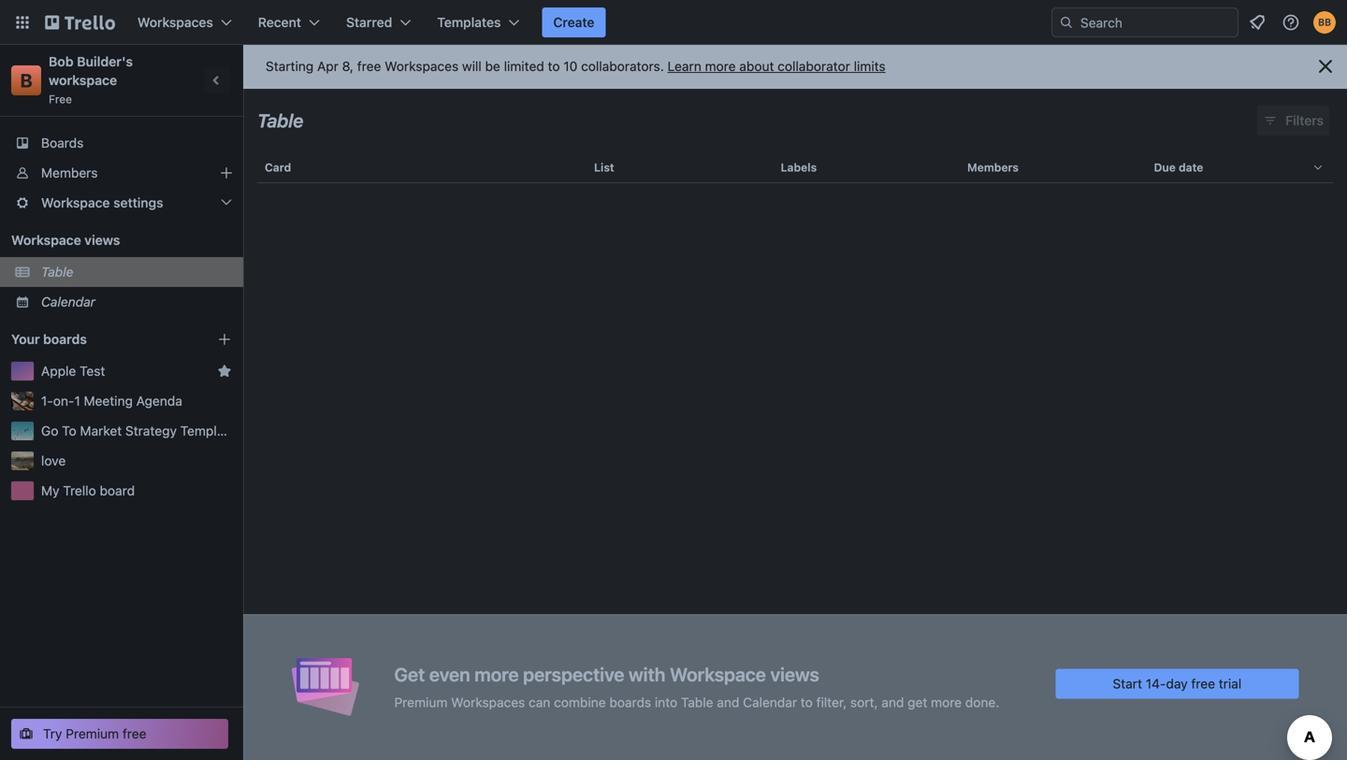 Task type: vqa. For each thing, say whether or not it's contained in the screenshot.
"show menu" Image at the right of the page
no



Task type: locate. For each thing, give the bounding box(es) containing it.
calendar left filter,
[[743, 695, 797, 711]]

1 vertical spatial boards
[[610, 695, 651, 711]]

2 horizontal spatial free
[[1192, 677, 1216, 692]]

date
[[1179, 161, 1204, 174]]

more right even
[[475, 664, 519, 686]]

get
[[394, 664, 425, 686]]

be
[[485, 58, 501, 74]]

0 horizontal spatial and
[[717, 695, 740, 711]]

test
[[80, 364, 105, 379]]

start
[[1113, 677, 1143, 692]]

table up card
[[257, 109, 304, 131]]

premium
[[394, 695, 448, 711], [66, 727, 119, 742]]

love
[[41, 453, 66, 469]]

1 vertical spatial premium
[[66, 727, 119, 742]]

1 vertical spatial table
[[41, 264, 73, 280]]

1-on-1 meeting agenda link
[[41, 392, 232, 411]]

0 vertical spatial more
[[705, 58, 736, 74]]

workspace down workspace settings
[[11, 233, 81, 248]]

meeting
[[84, 394, 133, 409]]

due date button
[[1147, 145, 1334, 190]]

limited
[[504, 58, 544, 74]]

more right get
[[931, 695, 962, 711]]

calendar
[[41, 294, 95, 310], [743, 695, 797, 711]]

template
[[180, 423, 236, 439]]

premium down get
[[394, 695, 448, 711]]

2 vertical spatial table
[[681, 695, 714, 711]]

and right into at the bottom of the page
[[717, 695, 740, 711]]

0 horizontal spatial views
[[84, 233, 120, 248]]

2 vertical spatial free
[[123, 727, 146, 742]]

workspace views
[[11, 233, 120, 248]]

starting
[[266, 58, 314, 74]]

1 horizontal spatial members
[[968, 161, 1019, 174]]

1 horizontal spatial more
[[705, 58, 736, 74]]

0 horizontal spatial calendar
[[41, 294, 95, 310]]

calendar link
[[41, 293, 232, 312]]

free right 8,
[[357, 58, 381, 74]]

workspace up the workspace views
[[41, 195, 110, 211]]

workspace
[[41, 195, 110, 211], [11, 233, 81, 248], [670, 664, 766, 686]]

0 horizontal spatial table
[[41, 264, 73, 280]]

add board image
[[217, 332, 232, 347]]

1 horizontal spatial and
[[882, 695, 904, 711]]

views up filter,
[[771, 664, 820, 686]]

premium right try
[[66, 727, 119, 742]]

my
[[41, 483, 59, 499]]

workspace for workspace views
[[11, 233, 81, 248]]

calendar up your boards
[[41, 294, 95, 310]]

0 vertical spatial workspaces
[[138, 15, 213, 30]]

workspace
[[49, 73, 117, 88]]

views inside get even more perspective with workspace views premium workspaces can combine boards into table and calendar to filter, sort, and get more done.
[[771, 664, 820, 686]]

members
[[968, 161, 1019, 174], [41, 165, 98, 181]]

1 horizontal spatial to
[[801, 695, 813, 711]]

0 vertical spatial free
[[357, 58, 381, 74]]

start 14-day free trial link
[[1056, 670, 1299, 700]]

free right try
[[123, 727, 146, 742]]

0 horizontal spatial boards
[[43, 332, 87, 347]]

primary element
[[0, 0, 1348, 45]]

workspace navigation collapse icon image
[[204, 67, 230, 94]]

1 horizontal spatial free
[[357, 58, 381, 74]]

2 horizontal spatial table
[[681, 695, 714, 711]]

workspaces left will
[[385, 58, 459, 74]]

try premium free
[[43, 727, 146, 742]]

workspaces down even
[[451, 695, 525, 711]]

0 vertical spatial premium
[[394, 695, 448, 711]]

1 vertical spatial views
[[771, 664, 820, 686]]

boards
[[43, 332, 87, 347], [610, 695, 651, 711]]

recent button
[[247, 7, 331, 37]]

card
[[265, 161, 291, 174]]

free for trial
[[1192, 677, 1216, 692]]

create button
[[542, 7, 606, 37]]

filter,
[[817, 695, 847, 711]]

table
[[257, 109, 304, 131], [41, 264, 73, 280], [681, 695, 714, 711]]

Table text field
[[257, 103, 304, 139]]

more right learn
[[705, 58, 736, 74]]

trello
[[63, 483, 96, 499]]

1 horizontal spatial calendar
[[743, 695, 797, 711]]

to
[[548, 58, 560, 74], [801, 695, 813, 711]]

about
[[740, 58, 774, 74]]

trial
[[1219, 677, 1242, 692]]

collaborators.
[[581, 58, 664, 74]]

1-on-1 meeting agenda
[[41, 394, 182, 409]]

b link
[[11, 66, 41, 95]]

workspace up into at the bottom of the page
[[670, 664, 766, 686]]

boards up apple
[[43, 332, 87, 347]]

workspace inside dropdown button
[[41, 195, 110, 211]]

1 vertical spatial to
[[801, 695, 813, 711]]

1 vertical spatial workspace
[[11, 233, 81, 248]]

workspaces
[[138, 15, 213, 30], [385, 58, 459, 74], [451, 695, 525, 711]]

workspaces inside get even more perspective with workspace views premium workspaces can combine boards into table and calendar to filter, sort, and get more done.
[[451, 695, 525, 711]]

free right day
[[1192, 677, 1216, 692]]

apr
[[317, 58, 339, 74]]

workspaces up workspace navigation collapse icon
[[138, 15, 213, 30]]

combine
[[554, 695, 606, 711]]

0 vertical spatial calendar
[[41, 294, 95, 310]]

members link
[[0, 158, 243, 188]]

table
[[243, 145, 1348, 761]]

go to market strategy template
[[41, 423, 236, 439]]

free
[[49, 93, 72, 106]]

workspace settings
[[41, 195, 163, 211]]

due date
[[1154, 161, 1204, 174]]

0 vertical spatial workspace
[[41, 195, 110, 211]]

views
[[84, 233, 120, 248], [771, 664, 820, 686]]

more
[[705, 58, 736, 74], [475, 664, 519, 686], [931, 695, 962, 711]]

1 vertical spatial free
[[1192, 677, 1216, 692]]

boards
[[41, 135, 84, 151]]

8,
[[342, 58, 354, 74]]

1 horizontal spatial views
[[771, 664, 820, 686]]

and
[[717, 695, 740, 711], [882, 695, 904, 711]]

to
[[62, 423, 76, 439]]

1 horizontal spatial premium
[[394, 695, 448, 711]]

2 vertical spatial workspaces
[[451, 695, 525, 711]]

0 vertical spatial table
[[257, 109, 304, 131]]

2 horizontal spatial more
[[931, 695, 962, 711]]

start 14-day free trial
[[1113, 677, 1242, 692]]

0 vertical spatial views
[[84, 233, 120, 248]]

perspective
[[523, 664, 625, 686]]

builder's
[[77, 54, 133, 69]]

create
[[553, 15, 595, 30]]

0 horizontal spatial premium
[[66, 727, 119, 742]]

table right into at the bottom of the page
[[681, 695, 714, 711]]

free
[[357, 58, 381, 74], [1192, 677, 1216, 692], [123, 727, 146, 742]]

labels button
[[773, 145, 960, 190]]

0 vertical spatial to
[[548, 58, 560, 74]]

templates button
[[426, 7, 531, 37]]

apple test link
[[41, 362, 210, 381]]

to left 10
[[548, 58, 560, 74]]

2 vertical spatial workspace
[[670, 664, 766, 686]]

1-
[[41, 394, 53, 409]]

Search field
[[1074, 8, 1238, 36]]

boards inside get even more perspective with workspace views premium workspaces can combine boards into table and calendar to filter, sort, and get more done.
[[610, 695, 651, 711]]

love link
[[41, 452, 232, 471]]

0 horizontal spatial free
[[123, 727, 146, 742]]

limits
[[854, 58, 886, 74]]

to left filter,
[[801, 695, 813, 711]]

1 vertical spatial more
[[475, 664, 519, 686]]

boards down with
[[610, 695, 651, 711]]

learn
[[668, 58, 702, 74]]

views down workspace settings
[[84, 233, 120, 248]]

1 horizontal spatial boards
[[610, 695, 651, 711]]

1 vertical spatial calendar
[[743, 695, 797, 711]]

0 vertical spatial boards
[[43, 332, 87, 347]]

row
[[257, 145, 1334, 190]]

and left get
[[882, 695, 904, 711]]

table down the workspace views
[[41, 264, 73, 280]]

sort,
[[851, 695, 878, 711]]

settings
[[113, 195, 163, 211]]



Task type: describe. For each thing, give the bounding box(es) containing it.
row containing card
[[257, 145, 1334, 190]]

table containing card
[[243, 145, 1348, 761]]

1 and from the left
[[717, 695, 740, 711]]

done.
[[966, 695, 1000, 711]]

my trello board
[[41, 483, 135, 499]]

go to market strategy template link
[[41, 422, 236, 441]]

0 horizontal spatial members
[[41, 165, 98, 181]]

open information menu image
[[1282, 13, 1301, 32]]

starting apr 8, free workspaces will be limited to 10 collaborators. learn more about collaborator limits
[[266, 58, 886, 74]]

starred
[[346, 15, 392, 30]]

your
[[11, 332, 40, 347]]

bob builder's workspace free
[[49, 54, 136, 106]]

back to home image
[[45, 7, 115, 37]]

workspace settings button
[[0, 188, 243, 218]]

will
[[462, 58, 482, 74]]

starred icon image
[[217, 364, 232, 379]]

bob builder (bobbuilder40) image
[[1314, 11, 1336, 34]]

2 vertical spatial more
[[931, 695, 962, 711]]

starred button
[[335, 7, 422, 37]]

1 vertical spatial workspaces
[[385, 58, 459, 74]]

search image
[[1059, 15, 1074, 30]]

members button
[[960, 145, 1147, 190]]

can
[[529, 695, 551, 711]]

even
[[429, 664, 470, 686]]

bob builder's workspace link
[[49, 54, 136, 88]]

apple test
[[41, 364, 105, 379]]

market
[[80, 423, 122, 439]]

workspace inside get even more perspective with workspace views premium workspaces can combine boards into table and calendar to filter, sort, and get more done.
[[670, 664, 766, 686]]

1
[[74, 394, 80, 409]]

your boards with 5 items element
[[11, 328, 189, 351]]

get even more perspective with workspace views premium workspaces can combine boards into table and calendar to filter, sort, and get more done.
[[394, 664, 1000, 711]]

members inside "button"
[[968, 161, 1019, 174]]

try
[[43, 727, 62, 742]]

your boards
[[11, 332, 87, 347]]

0 horizontal spatial to
[[548, 58, 560, 74]]

on-
[[53, 394, 74, 409]]

with
[[629, 664, 666, 686]]

agenda
[[136, 394, 182, 409]]

bob
[[49, 54, 74, 69]]

workspace for workspace settings
[[41, 195, 110, 211]]

filters button
[[1258, 106, 1330, 136]]

go
[[41, 423, 58, 439]]

day
[[1166, 677, 1188, 692]]

strategy
[[125, 423, 177, 439]]

0 notifications image
[[1247, 11, 1269, 34]]

table link
[[41, 263, 232, 282]]

workspaces inside dropdown button
[[138, 15, 213, 30]]

table inside get even more perspective with workspace views premium workspaces can combine boards into table and calendar to filter, sort, and get more done.
[[681, 695, 714, 711]]

workspaces button
[[126, 7, 243, 37]]

labels
[[781, 161, 817, 174]]

apple
[[41, 364, 76, 379]]

0 horizontal spatial more
[[475, 664, 519, 686]]

premium inside button
[[66, 727, 119, 742]]

card button
[[257, 145, 587, 190]]

templates
[[437, 15, 501, 30]]

calendar inside get even more perspective with workspace views premium workspaces can combine boards into table and calendar to filter, sort, and get more done.
[[743, 695, 797, 711]]

into
[[655, 695, 678, 711]]

boards link
[[0, 128, 243, 158]]

recent
[[258, 15, 301, 30]]

2 and from the left
[[882, 695, 904, 711]]

b
[[20, 69, 32, 91]]

list
[[594, 161, 615, 174]]

collaborator
[[778, 58, 851, 74]]

14-
[[1146, 677, 1166, 692]]

1 horizontal spatial table
[[257, 109, 304, 131]]

to inside get even more perspective with workspace views premium workspaces can combine boards into table and calendar to filter, sort, and get more done.
[[801, 695, 813, 711]]

try premium free button
[[11, 720, 228, 750]]

due
[[1154, 161, 1176, 174]]

my trello board link
[[41, 482, 232, 501]]

calendar inside calendar link
[[41, 294, 95, 310]]

10
[[564, 58, 578, 74]]

board
[[100, 483, 135, 499]]

free inside button
[[123, 727, 146, 742]]

free for workspaces
[[357, 58, 381, 74]]

list button
[[587, 145, 773, 190]]

filters
[[1286, 113, 1324, 128]]

premium inside get even more perspective with workspace views premium workspaces can combine boards into table and calendar to filter, sort, and get more done.
[[394, 695, 448, 711]]

get
[[908, 695, 928, 711]]



